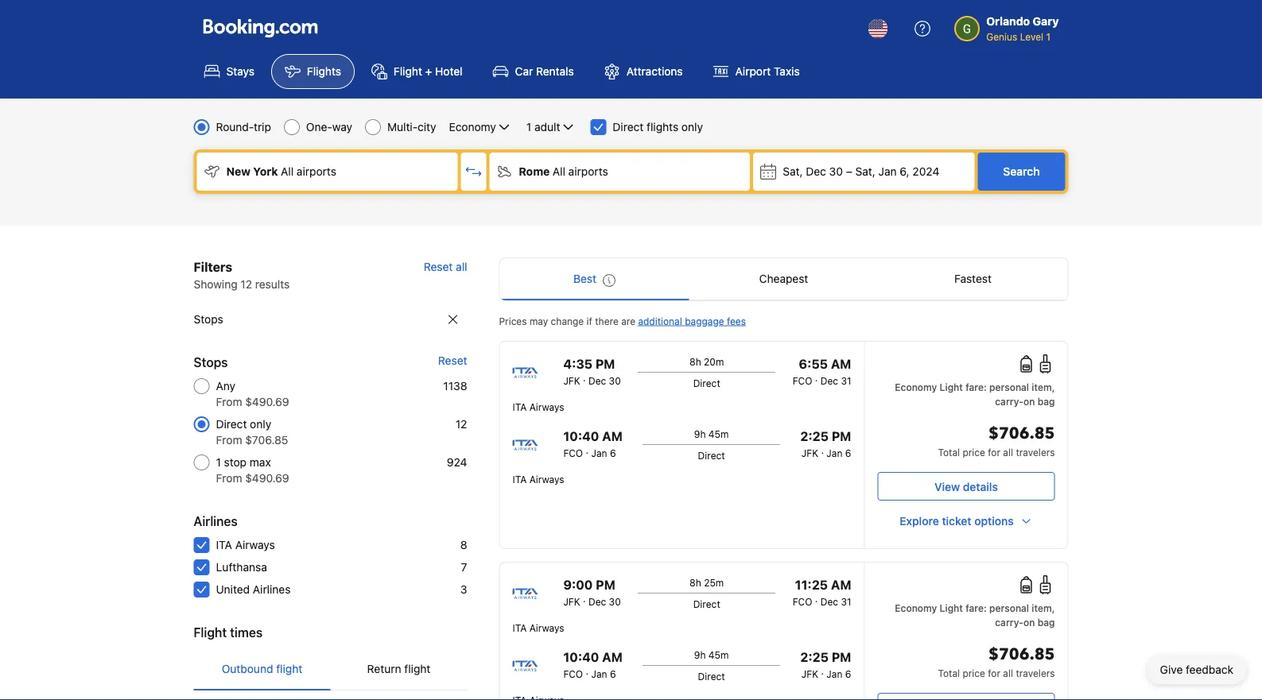 Task type: locate. For each thing, give the bounding box(es) containing it.
1 vertical spatial 10:40 am fco . jan 6
[[563, 650, 623, 680]]

0 vertical spatial bag
[[1038, 396, 1055, 407]]

30 for 11:25
[[609, 597, 621, 608]]

1 45m from the top
[[709, 429, 729, 440]]

924
[[447, 456, 467, 469]]

0 vertical spatial 2:25
[[801, 429, 829, 444]]

flight inside button
[[276, 663, 302, 676]]

1 vertical spatial reset
[[438, 354, 467, 367]]

best button
[[500, 259, 689, 300]]

all right rome
[[553, 165, 565, 178]]

0 vertical spatial reset
[[424, 261, 453, 274]]

. down 11:25
[[815, 593, 818, 605]]

dec inside 6:55 am fco . dec 31
[[821, 375, 838, 387]]

any from $490.69
[[216, 380, 289, 409]]

2:25 pm jfk . jan 6 down 6:55 am fco . dec 31
[[801, 429, 851, 459]]

0 vertical spatial travelers
[[1016, 447, 1055, 458]]

item, for 6:55 am
[[1032, 382, 1055, 393]]

may
[[530, 316, 548, 327]]

0 horizontal spatial 1
[[216, 456, 221, 469]]

price
[[963, 447, 985, 458], [963, 668, 985, 679]]

2 flight from the left
[[404, 663, 431, 676]]

personal for 6:55 am
[[990, 382, 1029, 393]]

0 vertical spatial on
[[1024, 396, 1035, 407]]

0 vertical spatial 10:40 am fco . jan 6
[[563, 429, 623, 459]]

0 vertical spatial item,
[[1032, 382, 1055, 393]]

personal
[[990, 382, 1029, 393], [990, 603, 1029, 614]]

1 stops from the top
[[194, 313, 223, 326]]

1 31 from the top
[[841, 375, 852, 387]]

45m for 11:25 am
[[709, 650, 729, 661]]

1 vertical spatial 9h
[[694, 650, 706, 661]]

new
[[226, 165, 251, 178]]

1 vertical spatial 45m
[[709, 650, 729, 661]]

2:25 pm jfk . jan 6 for 6:55
[[801, 429, 851, 459]]

1 light from the top
[[940, 382, 963, 393]]

additional baggage fees link
[[638, 316, 746, 327]]

stops down showing
[[194, 313, 223, 326]]

economy for 4:35 pm
[[895, 382, 937, 393]]

explore
[[900, 515, 939, 528]]

pm right 4:35
[[596, 357, 615, 372]]

reset for reset all
[[424, 261, 453, 274]]

am down '9:00 pm jfk . dec 30'
[[602, 650, 623, 665]]

1 carry- from the top
[[995, 396, 1024, 407]]

2 personal from the top
[[990, 603, 1029, 614]]

31 inside 11:25 am fco . dec 31
[[841, 597, 852, 608]]

12 up 924
[[456, 418, 467, 431]]

airports down one-
[[297, 165, 336, 178]]

8h for 4:35 pm
[[690, 356, 701, 367]]

flight right the outbound
[[276, 663, 302, 676]]

11:25 am fco . dec 31
[[793, 578, 852, 608]]

45m down 20m
[[709, 429, 729, 440]]

flight inside 'link'
[[394, 65, 422, 78]]

1 vertical spatial economy light fare: personal item, carry-on bag
[[895, 603, 1055, 628]]

0 vertical spatial 9h 45m
[[694, 429, 729, 440]]

0 vertical spatial economy light fare: personal item, carry-on bag
[[895, 382, 1055, 407]]

30 inside '9:00 pm jfk . dec 30'
[[609, 597, 621, 608]]

all right york at the left of the page
[[281, 165, 294, 178]]

flight + hotel
[[394, 65, 463, 78]]

airports right rome
[[568, 165, 608, 178]]

orlando gary genius level 1
[[987, 15, 1059, 42]]

all inside button
[[456, 261, 467, 274]]

airport
[[735, 65, 771, 78]]

1 horizontal spatial airports
[[568, 165, 608, 178]]

pm
[[596, 357, 615, 372], [832, 429, 851, 444], [596, 578, 616, 593], [832, 650, 851, 665]]

1 vertical spatial fare:
[[966, 603, 987, 614]]

1 inside 1 adult dropdown button
[[527, 121, 532, 134]]

sat, left –
[[783, 165, 803, 178]]

for
[[988, 447, 1001, 458], [988, 668, 1001, 679]]

1 horizontal spatial flight
[[404, 663, 431, 676]]

1 8h from the top
[[690, 356, 701, 367]]

0 horizontal spatial flight
[[194, 626, 227, 641]]

31 inside 6:55 am fco . dec 31
[[841, 375, 852, 387]]

1 $490.69 from the top
[[245, 396, 289, 409]]

9:00
[[563, 578, 593, 593]]

10:40 am fco . jan 6
[[563, 429, 623, 459], [563, 650, 623, 680]]

new york all airports
[[226, 165, 336, 178]]

1 vertical spatial 2:25 pm jfk . jan 6
[[801, 650, 851, 680]]

. inside '9:00 pm jfk . dec 30'
[[583, 593, 586, 605]]

1 vertical spatial $490.69
[[245, 472, 289, 485]]

only down any from $490.69
[[250, 418, 271, 431]]

1 inside 1 stop max from $490.69
[[216, 456, 221, 469]]

0 horizontal spatial flight
[[276, 663, 302, 676]]

45m down 25m
[[709, 650, 729, 661]]

2 horizontal spatial 1
[[1046, 31, 1051, 42]]

from inside direct only from $706.85
[[216, 434, 242, 447]]

dec down 4:35
[[589, 375, 606, 387]]

am inside 11:25 am fco . dec 31
[[831, 578, 852, 593]]

tab list
[[500, 259, 1068, 301], [194, 649, 467, 692]]

1 vertical spatial tab list
[[194, 649, 467, 692]]

pm inside 4:35 pm jfk . dec 30
[[596, 357, 615, 372]]

0 vertical spatial price
[[963, 447, 985, 458]]

2 2:25 pm jfk . jan 6 from the top
[[801, 650, 851, 680]]

flight
[[276, 663, 302, 676], [404, 663, 431, 676]]

0 vertical spatial airlines
[[194, 514, 238, 529]]

$490.69 down max
[[245, 472, 289, 485]]

2:25 pm jfk . jan 6 for 11:25
[[801, 650, 851, 680]]

10:40 am fco . jan 6 for 9:00
[[563, 650, 623, 680]]

0 horizontal spatial only
[[250, 418, 271, 431]]

united airlines
[[216, 583, 291, 597]]

1 vertical spatial 9h 45m
[[694, 650, 729, 661]]

2 vertical spatial 1
[[216, 456, 221, 469]]

1 vertical spatial personal
[[990, 603, 1029, 614]]

dec inside '9:00 pm jfk . dec 30'
[[589, 597, 606, 608]]

light
[[940, 382, 963, 393], [940, 603, 963, 614]]

1 vertical spatial flight
[[194, 626, 227, 641]]

best image
[[603, 274, 616, 287], [603, 274, 616, 287]]

1 vertical spatial 8h
[[690, 577, 701, 589]]

0 horizontal spatial airports
[[297, 165, 336, 178]]

9h for 4:35 pm
[[694, 429, 706, 440]]

1 left stop
[[216, 456, 221, 469]]

. down 6:55
[[815, 372, 818, 383]]

8h left 25m
[[690, 577, 701, 589]]

1
[[1046, 31, 1051, 42], [527, 121, 532, 134], [216, 456, 221, 469]]

1 horizontal spatial airlines
[[253, 583, 291, 597]]

dec down 9:00
[[589, 597, 606, 608]]

jan inside sat, dec 30 – sat, jan 6, 2024 popup button
[[879, 165, 897, 178]]

dec inside 11:25 am fco . dec 31
[[821, 597, 838, 608]]

3 from from the top
[[216, 472, 242, 485]]

2:25 pm jfk . jan 6 down 11:25 am fco . dec 31
[[801, 650, 851, 680]]

1 vertical spatial bag
[[1038, 617, 1055, 628]]

1 vertical spatial only
[[250, 418, 271, 431]]

adult
[[535, 121, 560, 134]]

dec
[[806, 165, 826, 178], [589, 375, 606, 387], [821, 375, 838, 387], [589, 597, 606, 608], [821, 597, 838, 608]]

fastest
[[955, 272, 992, 286]]

4:35
[[563, 357, 593, 372]]

1 vertical spatial for
[[988, 668, 1001, 679]]

1 vertical spatial price
[[963, 668, 985, 679]]

1 adult
[[527, 121, 560, 134]]

0 vertical spatial $706.85 total price for all travelers
[[938, 423, 1055, 458]]

10:40 for 4:35
[[563, 429, 599, 444]]

1 9h 45m from the top
[[694, 429, 729, 440]]

2:25 down 11:25 am fco . dec 31
[[801, 650, 829, 665]]

2 carry- from the top
[[995, 617, 1024, 628]]

1 item, from the top
[[1032, 382, 1055, 393]]

1 bag from the top
[[1038, 396, 1055, 407]]

9h down 8h 25m
[[694, 650, 706, 661]]

1 vertical spatial 10:40
[[563, 650, 599, 665]]

0 vertical spatial fare:
[[966, 382, 987, 393]]

are
[[621, 316, 636, 327]]

1 vertical spatial total
[[938, 668, 960, 679]]

2 on from the top
[[1024, 617, 1035, 628]]

1 on from the top
[[1024, 396, 1035, 407]]

1 9h from the top
[[694, 429, 706, 440]]

2 item, from the top
[[1032, 603, 1055, 614]]

1 horizontal spatial flight
[[394, 65, 422, 78]]

dec inside 4:35 pm jfk . dec 30
[[589, 375, 606, 387]]

2 45m from the top
[[709, 650, 729, 661]]

$490.69 inside 1 stop max from $490.69
[[245, 472, 289, 485]]

1 personal from the top
[[990, 382, 1029, 393]]

direct flights only
[[613, 121, 703, 134]]

airports
[[297, 165, 336, 178], [568, 165, 608, 178]]

1 vertical spatial 12
[[456, 418, 467, 431]]

any
[[216, 380, 235, 393]]

one-way
[[306, 121, 352, 134]]

1 fare: from the top
[[966, 382, 987, 393]]

1 vertical spatial light
[[940, 603, 963, 614]]

8
[[460, 539, 467, 552]]

dec for 9:00 pm
[[589, 597, 606, 608]]

9h 45m down 25m
[[694, 650, 729, 661]]

dec down 6:55
[[821, 375, 838, 387]]

2 9h from the top
[[694, 650, 706, 661]]

pm right 9:00
[[596, 578, 616, 593]]

2 $706.85 total price for all travelers from the top
[[938, 644, 1055, 679]]

1 vertical spatial carry-
[[995, 617, 1024, 628]]

1 vertical spatial 2:25
[[801, 650, 829, 665]]

dec for 4:35 pm
[[589, 375, 606, 387]]

1 airports from the left
[[297, 165, 336, 178]]

dec down 11:25
[[821, 597, 838, 608]]

20m
[[704, 356, 724, 367]]

flight for outbound flight
[[276, 663, 302, 676]]

details
[[963, 480, 998, 494]]

1 for 1 adult
[[527, 121, 532, 134]]

0 vertical spatial 9h
[[694, 429, 706, 440]]

2 vertical spatial all
[[1003, 668, 1013, 679]]

0 vertical spatial all
[[456, 261, 467, 274]]

flight right return
[[404, 663, 431, 676]]

1 vertical spatial from
[[216, 434, 242, 447]]

1 travelers from the top
[[1016, 447, 1055, 458]]

0 vertical spatial tab list
[[500, 259, 1068, 301]]

0 vertical spatial stops
[[194, 313, 223, 326]]

10:40 down '9:00 pm jfk . dec 30'
[[563, 650, 599, 665]]

sat,
[[783, 165, 803, 178], [856, 165, 876, 178]]

8h for 9:00 pm
[[690, 577, 701, 589]]

10:40 am fco . jan 6 down 4:35 pm jfk . dec 30
[[563, 429, 623, 459]]

0 vertical spatial from
[[216, 396, 242, 409]]

1 price from the top
[[963, 447, 985, 458]]

1 10:40 from the top
[[563, 429, 599, 444]]

1 vertical spatial item,
[[1032, 603, 1055, 614]]

0 vertical spatial 45m
[[709, 429, 729, 440]]

airlines up lufthansa
[[194, 514, 238, 529]]

1 2:25 pm jfk . jan 6 from the top
[[801, 429, 851, 459]]

from down any
[[216, 396, 242, 409]]

25m
[[704, 577, 724, 589]]

reset inside button
[[424, 261, 453, 274]]

0 horizontal spatial tab list
[[194, 649, 467, 692]]

1 10:40 am fco . jan 6 from the top
[[563, 429, 623, 459]]

2:25
[[801, 429, 829, 444], [801, 650, 829, 665]]

from inside any from $490.69
[[216, 396, 242, 409]]

2024
[[913, 165, 940, 178]]

8h left 20m
[[690, 356, 701, 367]]

30 for 6:55
[[609, 375, 621, 387]]

dec for 6:55 am
[[821, 375, 838, 387]]

0 vertical spatial 8h
[[690, 356, 701, 367]]

fare: for 6:55 am
[[966, 382, 987, 393]]

item,
[[1032, 382, 1055, 393], [1032, 603, 1055, 614]]

from down stop
[[216, 472, 242, 485]]

1 vertical spatial all
[[1003, 447, 1013, 458]]

1 horizontal spatial all
[[553, 165, 565, 178]]

2:25 for 6:55
[[801, 429, 829, 444]]

york
[[253, 165, 278, 178]]

total
[[938, 447, 960, 458], [938, 668, 960, 679]]

0 vertical spatial light
[[940, 382, 963, 393]]

. down 9:00
[[583, 593, 586, 605]]

0 vertical spatial flight
[[394, 65, 422, 78]]

9h 45m for 6:55
[[694, 429, 729, 440]]

0 horizontal spatial all
[[281, 165, 294, 178]]

results
[[255, 278, 290, 291]]

give feedback
[[1160, 664, 1234, 677]]

2 2:25 from the top
[[801, 650, 829, 665]]

0 vertical spatial 31
[[841, 375, 852, 387]]

.
[[583, 372, 586, 383], [815, 372, 818, 383], [586, 445, 589, 456], [821, 445, 824, 456], [583, 593, 586, 605], [815, 593, 818, 605], [586, 666, 589, 677], [821, 666, 824, 677]]

trip
[[254, 121, 271, 134]]

2 economy light fare: personal item, carry-on bag from the top
[[895, 603, 1055, 628]]

10:40 am fco . jan 6 for 4:35
[[563, 429, 623, 459]]

1 vertical spatial travelers
[[1016, 668, 1055, 679]]

0 vertical spatial 2:25 pm jfk . jan 6
[[801, 429, 851, 459]]

30 inside 4:35 pm jfk . dec 30
[[609, 375, 621, 387]]

0 vertical spatial carry-
[[995, 396, 1024, 407]]

1 vertical spatial $706.85 total price for all travelers
[[938, 644, 1055, 679]]

2 price from the top
[[963, 668, 985, 679]]

1 horizontal spatial tab list
[[500, 259, 1068, 301]]

flight inside "button"
[[404, 663, 431, 676]]

additional
[[638, 316, 682, 327]]

stops up any
[[194, 355, 228, 370]]

2 stops from the top
[[194, 355, 228, 370]]

12 left results
[[241, 278, 252, 291]]

9h for 9:00 pm
[[694, 650, 706, 661]]

31 for 11:25 am
[[841, 597, 852, 608]]

9h
[[694, 429, 706, 440], [694, 650, 706, 661]]

feedback
[[1186, 664, 1234, 677]]

tab list containing outbound flight
[[194, 649, 467, 692]]

+
[[425, 65, 432, 78]]

2 vertical spatial 30
[[609, 597, 621, 608]]

from up stop
[[216, 434, 242, 447]]

jfk
[[563, 375, 580, 387], [802, 448, 819, 459], [563, 597, 580, 608], [802, 669, 819, 680]]

airways
[[530, 402, 564, 413], [530, 474, 564, 485], [235, 539, 275, 552], [530, 623, 564, 634]]

1 vertical spatial 31
[[841, 597, 852, 608]]

flight left +
[[394, 65, 422, 78]]

0 vertical spatial 10:40
[[563, 429, 599, 444]]

lufthansa
[[216, 561, 267, 574]]

cheapest
[[759, 272, 808, 286]]

flight left times on the left of the page
[[194, 626, 227, 641]]

from inside 1 stop max from $490.69
[[216, 472, 242, 485]]

search
[[1003, 165, 1040, 178]]

2:25 down 6:55 am fco . dec 31
[[801, 429, 829, 444]]

sat, right –
[[856, 165, 876, 178]]

–
[[846, 165, 852, 178]]

1 left adult at top
[[527, 121, 532, 134]]

flight for flight times
[[194, 626, 227, 641]]

am right 11:25
[[831, 578, 852, 593]]

10:40 am fco . jan 6 down '9:00 pm jfk . dec 30'
[[563, 650, 623, 680]]

9h down 8h 20m
[[694, 429, 706, 440]]

0 vertical spatial total
[[938, 447, 960, 458]]

1 down gary
[[1046, 31, 1051, 42]]

1 vertical spatial on
[[1024, 617, 1035, 628]]

dec left –
[[806, 165, 826, 178]]

1 vertical spatial 30
[[609, 375, 621, 387]]

0 vertical spatial personal
[[990, 382, 1029, 393]]

2 $490.69 from the top
[[245, 472, 289, 485]]

2 from from the top
[[216, 434, 242, 447]]

10:40
[[563, 429, 599, 444], [563, 650, 599, 665]]

1 vertical spatial stops
[[194, 355, 228, 370]]

0 vertical spatial 1
[[1046, 31, 1051, 42]]

0 vertical spatial for
[[988, 447, 1001, 458]]

tab list containing best
[[500, 259, 1068, 301]]

2 vertical spatial from
[[216, 472, 242, 485]]

1 horizontal spatial sat,
[[856, 165, 876, 178]]

2 light from the top
[[940, 603, 963, 614]]

2 10:40 am fco . jan 6 from the top
[[563, 650, 623, 680]]

$490.69 up direct only from $706.85
[[245, 396, 289, 409]]

2 bag from the top
[[1038, 617, 1055, 628]]

0 vertical spatial economy
[[449, 121, 496, 134]]

1 2:25 from the top
[[801, 429, 829, 444]]

explore ticket options
[[900, 515, 1014, 528]]

0 horizontal spatial 12
[[241, 278, 252, 291]]

2 31 from the top
[[841, 597, 852, 608]]

jfk inside '9:00 pm jfk . dec 30'
[[563, 597, 580, 608]]

9h 45m down 20m
[[694, 429, 729, 440]]

1 economy light fare: personal item, carry-on bag from the top
[[895, 382, 1055, 407]]

booking.com logo image
[[203, 19, 318, 38], [203, 19, 318, 38]]

pm inside '9:00 pm jfk . dec 30'
[[596, 578, 616, 593]]

1 vertical spatial economy
[[895, 382, 937, 393]]

sat, dec 30 – sat, jan 6, 2024 button
[[753, 153, 975, 191]]

am right 6:55
[[831, 357, 852, 372]]

1 flight from the left
[[276, 663, 302, 676]]

. inside 6:55 am fco . dec 31
[[815, 372, 818, 383]]

multi-city
[[387, 121, 436, 134]]

airlines down lufthansa
[[253, 583, 291, 597]]

2 travelers from the top
[[1016, 668, 1055, 679]]

8h 25m
[[690, 577, 724, 589]]

2 sat, from the left
[[856, 165, 876, 178]]

light for 11:25 am
[[940, 603, 963, 614]]

light for 6:55 am
[[940, 382, 963, 393]]

2 10:40 from the top
[[563, 650, 599, 665]]

rentals
[[536, 65, 574, 78]]

2 8h from the top
[[690, 577, 701, 589]]

airlines
[[194, 514, 238, 529], [253, 583, 291, 597]]

0 horizontal spatial sat,
[[783, 165, 803, 178]]

1 vertical spatial 1
[[527, 121, 532, 134]]

2 9h 45m from the top
[[694, 650, 729, 661]]

only right flights
[[682, 121, 703, 134]]

2 fare: from the top
[[966, 603, 987, 614]]

1 from from the top
[[216, 396, 242, 409]]

stop
[[224, 456, 247, 469]]

ita
[[513, 402, 527, 413], [513, 474, 527, 485], [216, 539, 232, 552], [513, 623, 527, 634]]

outbound flight
[[222, 663, 302, 676]]

flight for return flight
[[404, 663, 431, 676]]

flight for flight + hotel
[[394, 65, 422, 78]]

1 horizontal spatial only
[[682, 121, 703, 134]]

dec inside sat, dec 30 – sat, jan 6, 2024 popup button
[[806, 165, 826, 178]]

10:40 down 4:35 pm jfk . dec 30
[[563, 429, 599, 444]]

0 vertical spatial 30
[[829, 165, 843, 178]]

0 vertical spatial $490.69
[[245, 396, 289, 409]]

1 horizontal spatial 1
[[527, 121, 532, 134]]

. down 4:35
[[583, 372, 586, 383]]

2 vertical spatial economy
[[895, 603, 937, 614]]

attractions link
[[591, 54, 697, 89]]

30 inside sat, dec 30 – sat, jan 6, 2024 popup button
[[829, 165, 843, 178]]



Task type: vqa. For each thing, say whether or not it's contained in the screenshot.
AM
yes



Task type: describe. For each thing, give the bounding box(es) containing it.
rome
[[519, 165, 550, 178]]

. down 11:25 am fco . dec 31
[[821, 666, 824, 677]]

multi-
[[387, 121, 418, 134]]

jfk inside 4:35 pm jfk . dec 30
[[563, 375, 580, 387]]

best
[[574, 272, 597, 286]]

prices may change if there are additional baggage fees
[[499, 316, 746, 327]]

direct inside direct only from $706.85
[[216, 418, 247, 431]]

9:00 pm jfk . dec 30
[[563, 578, 621, 608]]

. down 4:35 pm jfk . dec 30
[[586, 445, 589, 456]]

1 vertical spatial airlines
[[253, 583, 291, 597]]

1 for from the top
[[988, 447, 1001, 458]]

item, for 11:25 am
[[1032, 603, 1055, 614]]

pm down 11:25 am fco . dec 31
[[832, 650, 851, 665]]

$706.85 inside direct only from $706.85
[[245, 434, 288, 447]]

sat, dec 30 – sat, jan 6, 2024
[[783, 165, 940, 178]]

times
[[230, 626, 263, 641]]

change
[[551, 316, 584, 327]]

2 for from the top
[[988, 668, 1001, 679]]

. down 6:55 am fco . dec 31
[[821, 445, 824, 456]]

1 horizontal spatial 12
[[456, 418, 467, 431]]

am inside 6:55 am fco . dec 31
[[831, 357, 852, 372]]

0 horizontal spatial airlines
[[194, 514, 238, 529]]

0 vertical spatial only
[[682, 121, 703, 134]]

rome all airports
[[519, 165, 608, 178]]

2 all from the left
[[553, 165, 565, 178]]

cheapest button
[[689, 259, 879, 300]]

ticket
[[942, 515, 972, 528]]

1 inside orlando gary genius level 1
[[1046, 31, 1051, 42]]

personal for 11:25 am
[[990, 603, 1029, 614]]

1 for 1 stop max from $490.69
[[216, 456, 221, 469]]

flights
[[647, 121, 679, 134]]

bag for 6:55 am
[[1038, 396, 1055, 407]]

car rentals
[[515, 65, 574, 78]]

explore ticket options button
[[878, 507, 1055, 536]]

stays
[[226, 65, 254, 78]]

fastest button
[[879, 259, 1068, 300]]

6:55
[[799, 357, 828, 372]]

airport taxis link
[[700, 54, 813, 89]]

1 total from the top
[[938, 447, 960, 458]]

flights link
[[271, 54, 355, 89]]

31 for 6:55 am
[[841, 375, 852, 387]]

attractions
[[627, 65, 683, 78]]

fees
[[727, 316, 746, 327]]

9h 45m for 11:25
[[694, 650, 729, 661]]

10:40 for 9:00
[[563, 650, 599, 665]]

2:25 for 11:25
[[801, 650, 829, 665]]

return flight
[[367, 663, 431, 676]]

1 sat, from the left
[[783, 165, 803, 178]]

6,
[[900, 165, 910, 178]]

. down '9:00 pm jfk . dec 30'
[[586, 666, 589, 677]]

. inside 4:35 pm jfk . dec 30
[[583, 372, 586, 383]]

outbound flight button
[[194, 649, 331, 690]]

8h 20m
[[690, 356, 724, 367]]

showing 12 results
[[194, 278, 290, 291]]

give feedback button
[[1148, 656, 1246, 685]]

view details button
[[878, 472, 1055, 501]]

level
[[1020, 31, 1044, 42]]

1 all from the left
[[281, 165, 294, 178]]

car
[[515, 65, 533, 78]]

0 vertical spatial 12
[[241, 278, 252, 291]]

dec for 11:25 am
[[821, 597, 838, 608]]

am down 4:35 pm jfk . dec 30
[[602, 429, 623, 444]]

bag for 11:25 am
[[1038, 617, 1055, 628]]

genius
[[987, 31, 1018, 42]]

options
[[975, 515, 1014, 528]]

way
[[332, 121, 352, 134]]

hotel
[[435, 65, 463, 78]]

1 adult button
[[525, 118, 578, 137]]

return flight button
[[331, 649, 467, 690]]

stays link
[[191, 54, 268, 89]]

view
[[935, 480, 960, 494]]

only inside direct only from $706.85
[[250, 418, 271, 431]]

carry- for 6:55 am
[[995, 396, 1024, 407]]

. inside 11:25 am fco . dec 31
[[815, 593, 818, 605]]

11:25
[[795, 578, 828, 593]]

on for 6:55 am
[[1024, 396, 1035, 407]]

reset for reset
[[438, 354, 467, 367]]

45m for 6:55 am
[[709, 429, 729, 440]]

2 airports from the left
[[568, 165, 608, 178]]

7
[[461, 561, 467, 574]]

3
[[460, 583, 467, 597]]

taxis
[[774, 65, 800, 78]]

fare: for 11:25 am
[[966, 603, 987, 614]]

reset button
[[438, 353, 467, 369]]

fco inside 11:25 am fco . dec 31
[[793, 597, 812, 608]]

baggage
[[685, 316, 724, 327]]

fco inside 6:55 am fco . dec 31
[[793, 375, 812, 387]]

if
[[587, 316, 592, 327]]

filters
[[194, 260, 232, 275]]

city
[[418, 121, 436, 134]]

6:55 am fco . dec 31
[[793, 357, 852, 387]]

round-
[[216, 121, 254, 134]]

showing
[[194, 278, 238, 291]]

1138
[[443, 380, 467, 393]]

one-
[[306, 121, 332, 134]]

direct only from $706.85
[[216, 418, 288, 447]]

carry- for 11:25 am
[[995, 617, 1024, 628]]

pm down 6:55 am fco . dec 31
[[832, 429, 851, 444]]

4:35 pm jfk . dec 30
[[563, 357, 621, 387]]

economy light fare: personal item, carry-on bag for 6:55 am
[[895, 382, 1055, 407]]

reset all
[[424, 261, 467, 274]]

there
[[595, 316, 619, 327]]

1 $706.85 total price for all travelers from the top
[[938, 423, 1055, 458]]

flight + hotel link
[[358, 54, 476, 89]]

flight times
[[194, 626, 263, 641]]

reset all button
[[424, 258, 467, 277]]

return
[[367, 663, 401, 676]]

gary
[[1033, 15, 1059, 28]]

car rentals link
[[479, 54, 588, 89]]

2 total from the top
[[938, 668, 960, 679]]

round-trip
[[216, 121, 271, 134]]

on for 11:25 am
[[1024, 617, 1035, 628]]

economy light fare: personal item, carry-on bag for 11:25 am
[[895, 603, 1055, 628]]

orlando
[[987, 15, 1030, 28]]

1 stop max from $490.69
[[216, 456, 289, 485]]

$490.69 inside any from $490.69
[[245, 396, 289, 409]]

prices
[[499, 316, 527, 327]]

united
[[216, 583, 250, 597]]

economy for 9:00 pm
[[895, 603, 937, 614]]



